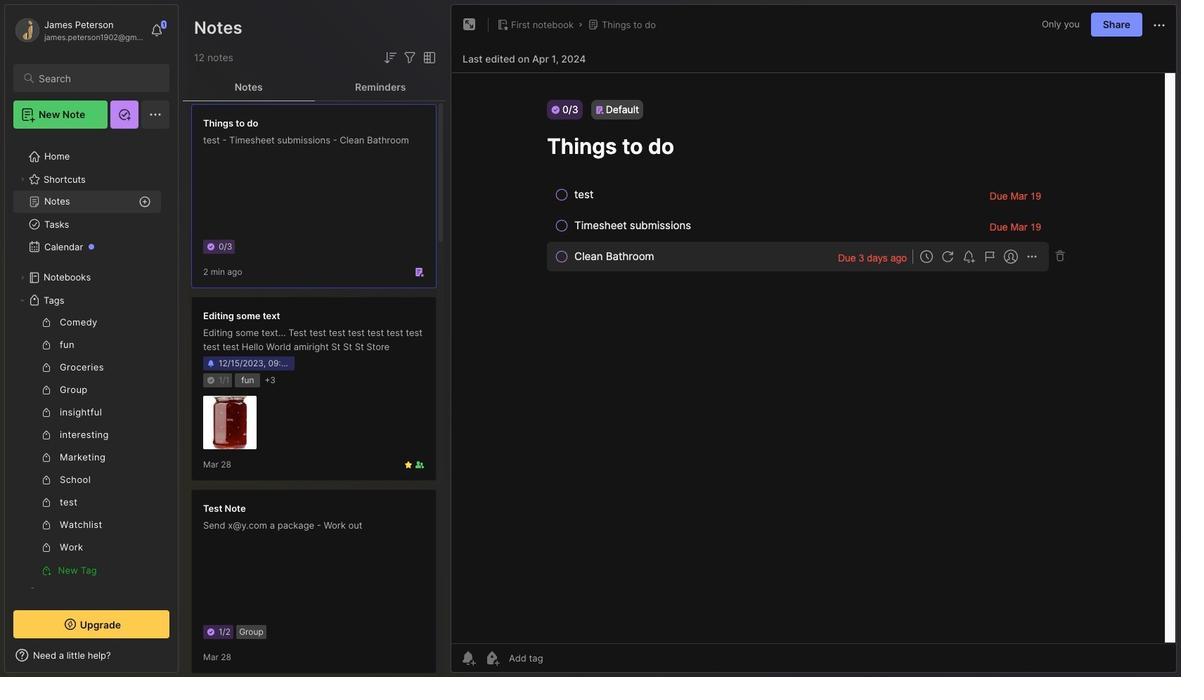 Task type: describe. For each thing, give the bounding box(es) containing it.
Sort options field
[[382, 49, 399, 66]]

thumbnail image
[[203, 396, 257, 449]]

expand tags image
[[18, 296, 27, 305]]

Note Editor text field
[[452, 72, 1177, 644]]

tree inside 'main' element
[[5, 137, 178, 635]]

Add tag field
[[508, 652, 614, 665]]

expand note image
[[461, 16, 478, 33]]

WHAT'S NEW field
[[5, 644, 178, 667]]

click to collapse image
[[178, 651, 188, 668]]

add filters image
[[402, 49, 418, 66]]

Search text field
[[39, 72, 157, 85]]

Add filters field
[[402, 49, 418, 66]]



Task type: locate. For each thing, give the bounding box(es) containing it.
more actions image
[[1151, 17, 1168, 34]]

Account field
[[13, 16, 143, 44]]

group
[[13, 312, 161, 582]]

note window element
[[451, 4, 1177, 677]]

expand notebooks image
[[18, 274, 27, 282]]

More actions field
[[1151, 16, 1168, 34]]

View options field
[[418, 49, 438, 66]]

tab list
[[183, 73, 447, 101]]

None search field
[[39, 70, 157, 87]]

tree
[[5, 137, 178, 635]]

main element
[[0, 0, 183, 677]]

group inside 'main' element
[[13, 312, 161, 582]]

none search field inside 'main' element
[[39, 70, 157, 87]]

add a reminder image
[[460, 650, 477, 667]]

add tag image
[[484, 650, 501, 667]]



Task type: vqa. For each thing, say whether or not it's contained in the screenshot.
row group
no



